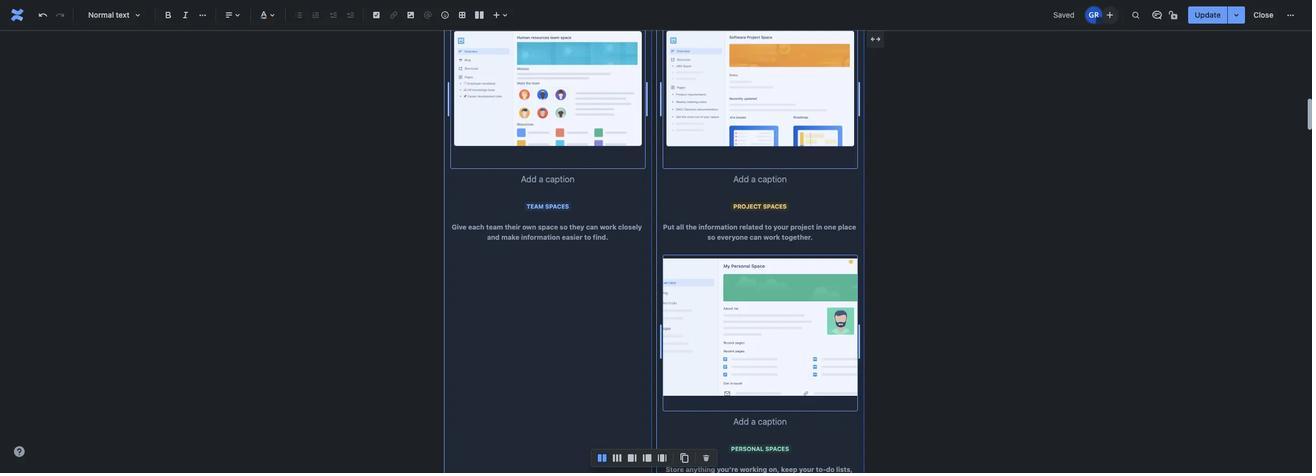 Task type: locate. For each thing, give the bounding box(es) containing it.
1 vertical spatial information
[[521, 233, 560, 241]]

find and replace image
[[1130, 9, 1143, 21]]

work inside put all the information related to your project in one place so everyone can work together.
[[764, 233, 781, 241]]

0 vertical spatial project
[[734, 203, 762, 210]]

0 vertical spatial team
[[527, 203, 544, 210]]

can up find.
[[586, 223, 598, 231]]

caption up 'personal spaces'
[[758, 417, 787, 426]]

add up project spaces
[[734, 174, 749, 184]]

caption up team spaces at the left top
[[546, 174, 575, 184]]

1 horizontal spatial team
[[527, 203, 544, 210]]

add a caption up project spaces
[[734, 174, 787, 184]]

to left your
[[765, 223, 772, 231]]

table image
[[456, 9, 469, 21]]

project inside put all the information related to your project in one place so everyone can work together.
[[791, 223, 815, 231]]

team
[[527, 203, 544, 210], [486, 223, 503, 231]]

1 vertical spatial to
[[585, 233, 591, 241]]

spaces for your
[[763, 203, 787, 210]]

0 vertical spatial work
[[600, 223, 617, 231]]

0 vertical spatial so
[[560, 223, 568, 231]]

saved
[[1054, 10, 1075, 19]]

can
[[586, 223, 598, 231], [750, 233, 762, 241]]

text
[[116, 10, 130, 19]]

1 horizontal spatial work
[[764, 233, 781, 241]]

everyone
[[717, 233, 748, 241]]

remove image
[[700, 452, 713, 465]]

so
[[560, 223, 568, 231], [708, 233, 716, 241]]

spaces up space in the top left of the page
[[545, 203, 569, 210]]

one
[[824, 223, 837, 231]]

comment icon image
[[1151, 9, 1164, 21]]

and
[[487, 233, 500, 241]]

1 vertical spatial team
[[486, 223, 503, 231]]

numbered list ⌘⇧7 image
[[310, 9, 322, 21]]

1 vertical spatial project
[[791, 223, 815, 231]]

1 horizontal spatial information
[[699, 223, 738, 231]]

information
[[699, 223, 738, 231], [521, 233, 560, 241]]

0 vertical spatial can
[[586, 223, 598, 231]]

0 horizontal spatial information
[[521, 233, 560, 241]]

normal
[[88, 10, 114, 19]]

team up "and"
[[486, 223, 503, 231]]

information up everyone
[[699, 223, 738, 231]]

so left everyone
[[708, 233, 716, 241]]

project
[[734, 203, 762, 210], [791, 223, 815, 231]]

work up find.
[[600, 223, 617, 231]]

add a caption
[[521, 174, 575, 184], [734, 174, 787, 184], [734, 417, 787, 426]]

add
[[521, 174, 537, 184], [734, 174, 749, 184], [734, 417, 749, 426]]

their
[[505, 223, 521, 231]]

0 horizontal spatial so
[[560, 223, 568, 231]]

spaces right personal
[[766, 445, 789, 452]]

0 vertical spatial to
[[765, 223, 772, 231]]

1 horizontal spatial can
[[750, 233, 762, 241]]

work down your
[[764, 233, 781, 241]]

information down space in the top left of the page
[[521, 233, 560, 241]]

can down related
[[750, 233, 762, 241]]

so up easier
[[560, 223, 568, 231]]

caption up project spaces
[[758, 174, 787, 184]]

bullet list ⌘⇧8 image
[[292, 9, 305, 21]]

a
[[539, 174, 544, 184], [752, 174, 756, 184], [752, 417, 756, 426]]

each
[[468, 223, 485, 231]]

team up own
[[527, 203, 544, 210]]

1 horizontal spatial so
[[708, 233, 716, 241]]

personal spaces
[[731, 445, 789, 452]]

confluence image
[[9, 6, 26, 24], [9, 6, 26, 24]]

editor toolbar toolbar
[[592, 450, 717, 473]]

add for own
[[521, 174, 537, 184]]

team spaces
[[527, 203, 569, 210]]

align left image
[[223, 9, 236, 21]]

project up the together.
[[791, 223, 815, 231]]

0 vertical spatial information
[[699, 223, 738, 231]]

1 horizontal spatial project
[[791, 223, 815, 231]]

spaces
[[545, 203, 569, 210], [763, 203, 787, 210], [766, 445, 789, 452]]

information inside give each team their own space so they can work closely and make information easier to find.
[[521, 233, 560, 241]]

give
[[452, 223, 467, 231]]

add up team spaces at the left top
[[521, 174, 537, 184]]

normal text button
[[78, 3, 151, 27]]

add a caption up team spaces at the left top
[[521, 174, 575, 184]]

bold ⌘b image
[[162, 9, 175, 21]]

0 horizontal spatial can
[[586, 223, 598, 231]]

0 horizontal spatial team
[[486, 223, 503, 231]]

a up team spaces at the left top
[[539, 174, 544, 184]]

0 horizontal spatial work
[[600, 223, 617, 231]]

work
[[600, 223, 617, 231], [764, 233, 781, 241]]

update
[[1195, 10, 1221, 19]]

put all the information related to your project in one place so everyone can work together.
[[663, 223, 858, 241]]

add a caption for space
[[521, 174, 575, 184]]

personal
[[731, 445, 764, 452]]

caption
[[546, 174, 575, 184], [758, 174, 787, 184], [758, 417, 787, 426]]

add a caption for to
[[734, 174, 787, 184]]

so inside put all the information related to your project in one place so everyone can work together.
[[708, 233, 716, 241]]

undo ⌘z image
[[36, 9, 49, 21]]

invite to edit image
[[1104, 8, 1117, 21]]

more image
[[1285, 9, 1298, 21]]

project up related
[[734, 203, 762, 210]]

outdent ⇧tab image
[[327, 9, 340, 21]]

a up project spaces
[[752, 174, 756, 184]]

spaces up your
[[763, 203, 787, 210]]

1 vertical spatial so
[[708, 233, 716, 241]]

place
[[838, 223, 857, 231]]

1 vertical spatial can
[[750, 233, 762, 241]]

make
[[502, 233, 520, 241]]

0 horizontal spatial to
[[585, 233, 591, 241]]

copy image
[[678, 452, 691, 465]]

1 vertical spatial work
[[764, 233, 781, 241]]

normal text
[[88, 10, 130, 19]]

to
[[765, 223, 772, 231], [585, 233, 591, 241]]

caption for so
[[546, 174, 575, 184]]

three columns with sidebars image
[[656, 452, 669, 465]]

1 horizontal spatial to
[[765, 223, 772, 231]]

to left find.
[[585, 233, 591, 241]]



Task type: vqa. For each thing, say whether or not it's contained in the screenshot.
topmost the Atlas
no



Task type: describe. For each thing, give the bounding box(es) containing it.
update button
[[1189, 6, 1228, 24]]

caption for your
[[758, 174, 787, 184]]

project spaces
[[734, 203, 787, 210]]

a for related
[[752, 174, 756, 184]]

to inside put all the information related to your project in one place so everyone can work together.
[[765, 223, 772, 231]]

your
[[774, 223, 789, 231]]

a up personal
[[752, 417, 756, 426]]

can inside put all the information related to your project in one place so everyone can work together.
[[750, 233, 762, 241]]

close
[[1254, 10, 1274, 19]]

related
[[740, 223, 764, 231]]

spaces for so
[[545, 203, 569, 210]]

give each team their own space so they can work closely and make information easier to find.
[[452, 223, 644, 241]]

layouts image
[[473, 9, 486, 21]]

put
[[663, 223, 675, 231]]

go wide image
[[870, 33, 883, 46]]

space
[[538, 223, 558, 231]]

close button
[[1248, 6, 1281, 24]]

redo ⌘⇧z image
[[54, 9, 67, 21]]

add a caption up 'personal spaces'
[[734, 417, 787, 426]]

can inside give each team their own space so they can work closely and make information easier to find.
[[586, 223, 598, 231]]

information inside put all the information related to your project in one place so everyone can work together.
[[699, 223, 738, 231]]

they
[[570, 223, 585, 231]]

mention image
[[422, 9, 435, 21]]

in
[[817, 223, 823, 231]]

closely
[[619, 223, 642, 231]]

add up personal
[[734, 417, 749, 426]]

work inside give each team their own space so they can work closely and make information easier to find.
[[600, 223, 617, 231]]

action item image
[[370, 9, 383, 21]]

0 horizontal spatial project
[[734, 203, 762, 210]]

a for own
[[539, 174, 544, 184]]

easier
[[562, 233, 583, 241]]

left sidebar image
[[641, 452, 654, 465]]

team inside give each team their own space so they can work closely and make information easier to find.
[[486, 223, 503, 231]]

indent tab image
[[344, 9, 357, 21]]

more formatting image
[[196, 9, 209, 21]]

three columns image
[[611, 452, 624, 465]]

find.
[[593, 233, 609, 241]]

emoji image
[[439, 9, 452, 21]]

right sidebar image
[[626, 452, 639, 465]]

help image
[[13, 445, 26, 458]]

no restrictions image
[[1169, 9, 1182, 21]]

greg robinson image
[[1086, 6, 1103, 24]]

all
[[677, 223, 684, 231]]

so inside give each team their own space so they can work closely and make information easier to find.
[[560, 223, 568, 231]]

two columns image
[[596, 452, 609, 465]]

to inside give each team their own space so they can work closely and make information easier to find.
[[585, 233, 591, 241]]

link image
[[387, 9, 400, 21]]

the
[[686, 223, 697, 231]]

italic ⌘i image
[[179, 9, 192, 21]]

add image, video, or file image
[[405, 9, 417, 21]]

add for related
[[734, 174, 749, 184]]

together.
[[782, 233, 813, 241]]

own
[[523, 223, 537, 231]]

adjust update settings image
[[1231, 9, 1243, 21]]



